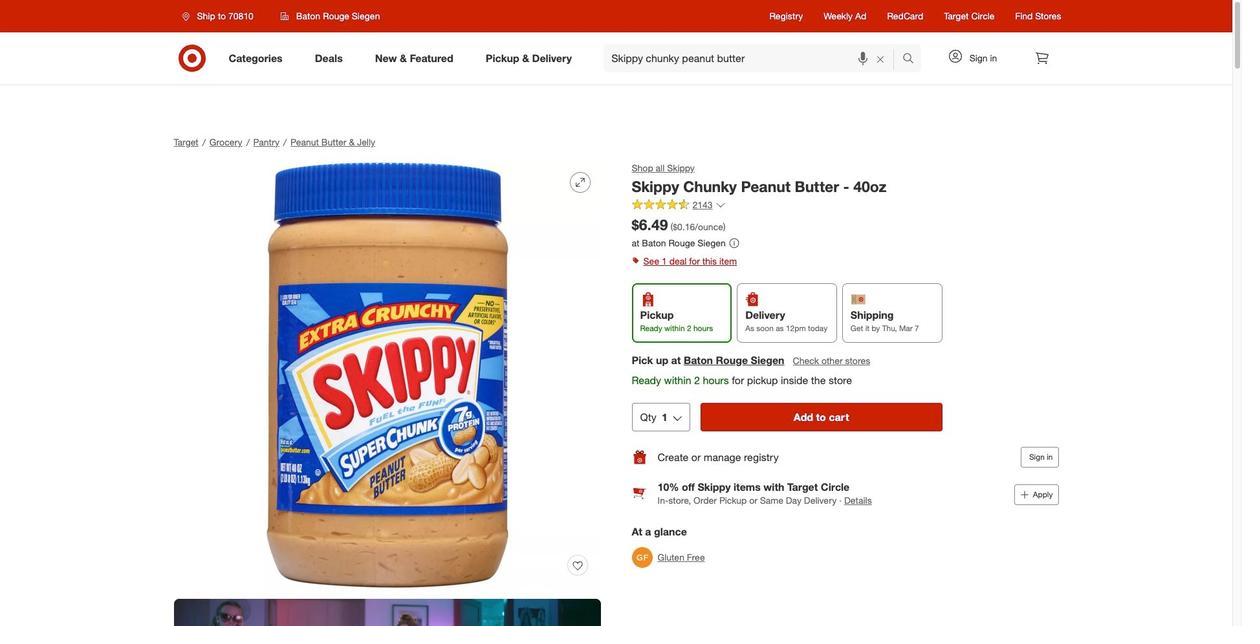 Task type: describe. For each thing, give the bounding box(es) containing it.
image gallery element
[[174, 162, 601, 626]]



Task type: locate. For each thing, give the bounding box(es) containing it.
skippy chunky peanut butter - 40oz, 1 of 16 image
[[174, 162, 601, 589]]

What can we help you find? suggestions appear below search field
[[604, 44, 906, 72]]



Task type: vqa. For each thing, say whether or not it's contained in the screenshot.
Skippy Chunky Peanut Butter - 40oz, 1 of 16 image on the left of page
yes



